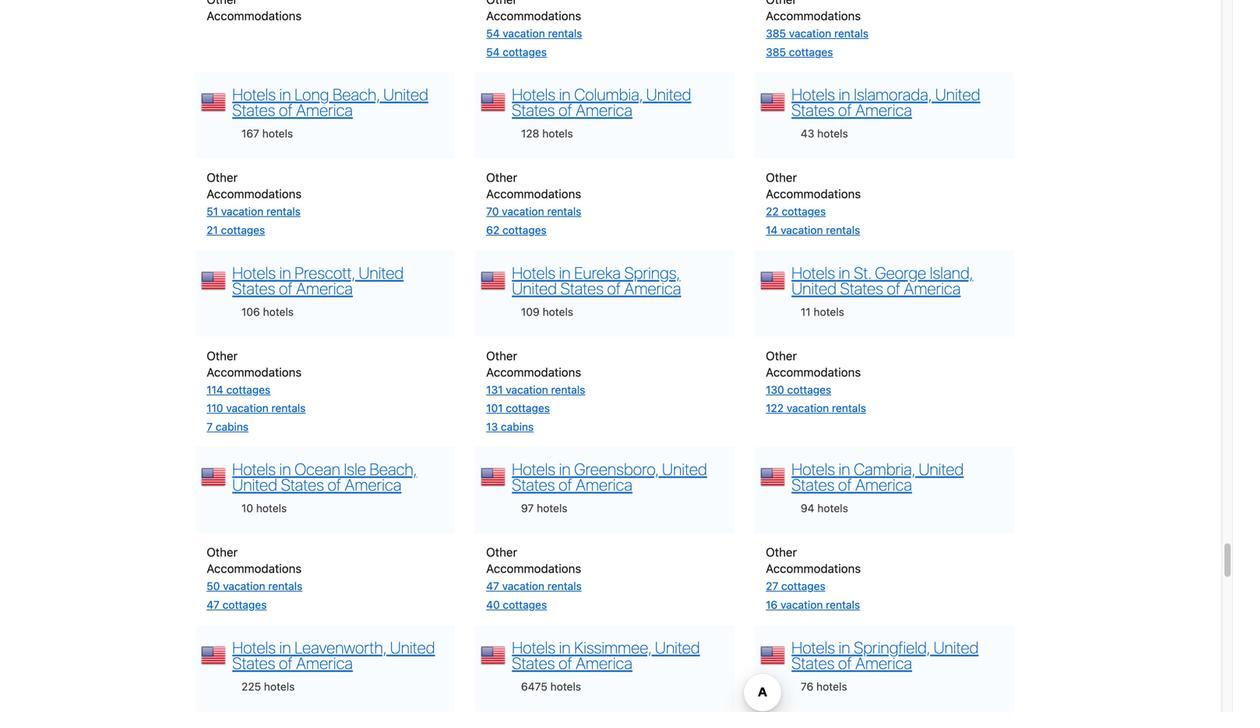 Task type: describe. For each thing, give the bounding box(es) containing it.
states inside hotels in springfield, united states of america 76 hotels
[[792, 653, 835, 673]]

cottages inside other accommodations 131 vacation rentals 101 cottages 13 cabins
[[506, 402, 550, 415]]

in for cambria,
[[839, 459, 850, 479]]

columbia,
[[574, 85, 643, 104]]

of inside hotels in islamorada, united states of america 43 hotels
[[838, 100, 852, 120]]

rentals inside "other accommodations 47 vacation rentals 40 cottages"
[[548, 580, 582, 593]]

hotels in cambria, united states of america link
[[792, 459, 964, 494]]

hotels in prescott, united states of america link
[[232, 263, 404, 298]]

other accommodations 130 cottages 122 vacation rentals
[[766, 348, 866, 415]]

225
[[242, 680, 261, 693]]

hotels in leavenworth, united states of america link
[[232, 638, 435, 673]]

in for columbia,
[[559, 85, 571, 104]]

other accommodations 51 vacation rentals 21 cottages
[[207, 170, 302, 236]]

hotels in greensboro, united states of america link
[[512, 459, 707, 494]]

hotels for hotels in eureka springs, united states of america
[[512, 263, 556, 282]]

other inside other accommodations 54 vacation rentals 54 cottages
[[486, 0, 517, 6]]

united inside hotels in islamorada, united states of america 43 hotels
[[935, 85, 980, 104]]

states inside hotels in leavenworth, united states of america 225 hotels
[[232, 653, 275, 673]]

13
[[486, 420, 498, 433]]

springfield,
[[854, 638, 930, 657]]

114
[[207, 383, 223, 396]]

rentals inside other accommodations 131 vacation rentals 101 cottages 13 cabins
[[551, 383, 585, 396]]

hotels in eureka springs, united states of america 109 hotels
[[512, 263, 681, 318]]

16 vacation rentals link
[[766, 598, 860, 611]]

beach, inside hotels in long beach, united states of america 167 hotels
[[333, 85, 380, 104]]

other accommodations 70 vacation rentals 62 cottages
[[486, 170, 581, 236]]

cottages inside other accommodations 27 cottages 16 vacation rentals
[[781, 580, 826, 593]]

eureka
[[574, 263, 621, 282]]

united inside hotels in greensboro, united states of america 97 hotels
[[662, 459, 707, 479]]

cambria,
[[854, 459, 915, 479]]

other for hotels in prescott, united states of america
[[207, 348, 238, 363]]

128
[[521, 127, 539, 140]]

america inside hotels in islamorada, united states of america 43 hotels
[[855, 100, 912, 120]]

vacation inside other accommodations 50 vacation rentals 47 cottages
[[223, 580, 265, 593]]

47 vacation rentals link
[[486, 580, 582, 593]]

cottages inside other accommodations 22 cottages 14 vacation rentals
[[782, 205, 826, 218]]

cottages inside other accommodations 70 vacation rentals 62 cottages
[[503, 224, 547, 236]]

united inside hotels in cambria, united states of america 94 hotels
[[919, 459, 964, 479]]

of inside hotels in st. george island, united states of america 11 hotels
[[887, 278, 901, 298]]

hotels inside hotels in long beach, united states of america 167 hotels
[[262, 127, 293, 140]]

cottages inside "other accommodations 47 vacation rentals 40 cottages"
[[503, 598, 547, 611]]

states inside hotels in st. george island, united states of america 11 hotels
[[840, 278, 883, 298]]

47 cottages link
[[207, 598, 267, 611]]

14 vacation rentals link
[[766, 224, 860, 236]]

rentals inside other accommodations 70 vacation rentals 62 cottages
[[547, 205, 581, 218]]

in for prescott,
[[279, 263, 291, 282]]

2 54 from the top
[[486, 45, 500, 58]]

states inside the hotels in eureka springs, united states of america 109 hotels
[[561, 278, 604, 298]]

america inside hotels in cambria, united states of america 94 hotels
[[855, 475, 912, 494]]

hotels for hotels in st. george island, united states of america
[[792, 263, 835, 282]]

isle
[[344, 459, 366, 479]]

of inside hotels in cambria, united states of america 94 hotels
[[838, 475, 852, 494]]

hotels for hotels in islamorada, united states of america
[[792, 85, 835, 104]]

hotels in islamorada, united states of america link
[[792, 85, 980, 120]]

of inside "hotels in columbia, united states of america 128 hotels"
[[559, 100, 572, 120]]

10
[[242, 502, 253, 515]]

385 cottages link
[[766, 45, 833, 58]]

america inside "hotels in columbia, united states of america 128 hotels"
[[576, 100, 633, 120]]

rentals inside other accommodations 51 vacation rentals 21 cottages
[[266, 205, 301, 218]]

385 vacation rentals link
[[766, 27, 869, 40]]

110
[[207, 402, 223, 415]]

other for hotels in cambria, united states of america
[[766, 545, 797, 559]]

of inside the hotels in eureka springs, united states of america 109 hotels
[[607, 278, 621, 298]]

cottages inside other accommodations 385 vacation rentals 385 cottages
[[789, 45, 833, 58]]

hotels inside "hotels in columbia, united states of america 128 hotels"
[[542, 127, 573, 140]]

hotels inside hotels in st. george island, united states of america 11 hotels
[[814, 305, 844, 318]]

other accommodations 22 cottages 14 vacation rentals
[[766, 170, 861, 236]]

of inside hotels in springfield, united states of america 76 hotels
[[838, 653, 852, 673]]

vacation inside other accommodations 70 vacation rentals 62 cottages
[[502, 205, 544, 218]]

hotels for hotels in greensboro, united states of america
[[512, 459, 556, 479]]

hotels in leavenworth, united states of america 225 hotels
[[232, 638, 435, 693]]

states inside the hotels in kissimmee, united states of america 6475 hotels
[[512, 653, 555, 673]]

america inside hotels in springfield, united states of america 76 hotels
[[855, 653, 912, 673]]

6475
[[521, 680, 548, 693]]

other accommodations 50 vacation rentals 47 cottages
[[207, 545, 302, 611]]

47 inside "other accommodations 47 vacation rentals 40 cottages"
[[486, 580, 499, 593]]

11
[[801, 305, 811, 318]]

hotels in long beach, united states of america link
[[232, 85, 428, 120]]

hotels in eureka springs, united states of america link
[[512, 263, 681, 298]]

other accommodations 385 vacation rentals 385 cottages
[[766, 0, 869, 58]]

hotels inside hotels in springfield, united states of america 76 hotels
[[817, 680, 847, 693]]

america inside hotels in long beach, united states of america 167 hotels
[[296, 100, 353, 120]]

43
[[801, 127, 815, 140]]

hotels inside hotels in ocean isle beach, united states of america 10 hotels
[[256, 502, 287, 515]]

rentals inside other accommodations 130 cottages 122 vacation rentals
[[832, 402, 866, 415]]

of inside the hotels in kissimmee, united states of america 6475 hotels
[[559, 653, 572, 673]]

other accommodations 54 vacation rentals 54 cottages
[[486, 0, 582, 58]]

hotels inside hotels in greensboro, united states of america 97 hotels
[[537, 502, 568, 515]]

13 cabins link
[[486, 420, 534, 433]]

accommodations for hotels in islamorada, united states of america
[[766, 187, 861, 201]]

cabins for hotels in eureka springs, united states of america
[[501, 420, 534, 433]]

47 inside other accommodations 50 vacation rentals 47 cottages
[[207, 598, 220, 611]]

in for kissimmee,
[[559, 638, 571, 657]]

cottages inside other accommodations 114 cottages 110 vacation rentals 7 cabins
[[226, 383, 270, 396]]

states inside hotels in cambria, united states of america 94 hotels
[[792, 475, 835, 494]]

america inside hotels in prescott, united states of america 106 hotels
[[296, 278, 353, 298]]

of inside hotels in leavenworth, united states of america 225 hotels
[[279, 653, 293, 673]]

hotels for hotels in columbia, united states of america
[[512, 85, 556, 104]]

united inside hotels in leavenworth, united states of america 225 hotels
[[390, 638, 435, 657]]

vacation inside other accommodations 51 vacation rentals 21 cottages
[[221, 205, 263, 218]]

hotels for hotels in leavenworth, united states of america
[[232, 638, 276, 657]]

hotels inside hotels in prescott, united states of america 106 hotels
[[263, 305, 294, 318]]

leavenworth,
[[295, 638, 386, 657]]

islamorada,
[[854, 85, 932, 104]]

cottages inside other accommodations 51 vacation rentals 21 cottages
[[221, 224, 265, 236]]

2 385 from the top
[[766, 45, 786, 58]]

st.
[[854, 263, 872, 282]]

accommodations inside other accommodations 385 vacation rentals 385 cottages
[[766, 9, 861, 23]]

vacation inside other accommodations 131 vacation rentals 101 cottages 13 cabins
[[506, 383, 548, 396]]

97
[[521, 502, 534, 515]]

america inside hotels in ocean isle beach, united states of america 10 hotels
[[345, 475, 402, 494]]

106
[[242, 305, 260, 318]]

hotels in greensboro, united states of america 97 hotels
[[512, 459, 707, 515]]

hotels inside hotels in cambria, united states of america 94 hotels
[[818, 502, 848, 515]]

hotels for hotels in ocean isle beach, united states of america
[[232, 459, 276, 479]]

54 cottages link
[[486, 45, 547, 58]]

accommodations for hotels in prescott, united states of america
[[207, 365, 302, 379]]

united inside hotels in ocean isle beach, united states of america 10 hotels
[[232, 475, 277, 494]]

rentals inside other accommodations 385 vacation rentals 385 cottages
[[834, 27, 869, 40]]

states inside hotels in ocean isle beach, united states of america 10 hotels
[[281, 475, 324, 494]]

hotels in columbia, united states of america link
[[512, 85, 691, 120]]

27 cottages link
[[766, 580, 826, 593]]

ocean
[[295, 459, 340, 479]]

vacation inside "other accommodations 47 vacation rentals 40 cottages"
[[502, 580, 545, 593]]

vacation inside other accommodations 54 vacation rentals 54 cottages
[[503, 27, 545, 40]]

other inside other accommodations 385 vacation rentals 385 cottages
[[766, 0, 797, 6]]

109
[[521, 305, 540, 318]]

hotels in springfield, united states of america 76 hotels
[[792, 638, 979, 693]]

united inside hotels in prescott, united states of america 106 hotels
[[359, 263, 404, 282]]

beach, inside hotels in ocean isle beach, united states of america 10 hotels
[[370, 459, 417, 479]]

accommodations inside other accommodations 54 vacation rentals 54 cottages
[[486, 9, 581, 23]]

united inside hotels in st. george island, united states of america 11 hotels
[[792, 278, 837, 298]]

other inside other accommodations
[[207, 0, 238, 6]]

rentals inside other accommodations 114 cottages 110 vacation rentals 7 cabins
[[272, 402, 306, 415]]

hotels inside the hotels in kissimmee, united states of america 6475 hotels
[[550, 680, 581, 693]]

kissimmee,
[[574, 638, 652, 657]]

rentals inside other accommodations 27 cottages 16 vacation rentals
[[826, 598, 860, 611]]

rentals inside other accommodations 54 vacation rentals 54 cottages
[[548, 27, 582, 40]]

76
[[801, 680, 814, 693]]

14
[[766, 224, 778, 236]]

other accommodations 27 cottages 16 vacation rentals
[[766, 545, 861, 611]]

hotels in prescott, united states of america 106 hotels
[[232, 263, 404, 318]]

in for st.
[[839, 263, 850, 282]]



Task type: vqa. For each thing, say whether or not it's contained in the screenshot.


Task type: locate. For each thing, give the bounding box(es) containing it.
hotels for hotels in prescott, united states of america
[[232, 263, 276, 282]]

springs,
[[624, 263, 680, 282]]

vacation up 54 cottages link
[[503, 27, 545, 40]]

hotels for hotels in long beach, united states of america
[[232, 85, 276, 104]]

vacation up 47 cottages link on the bottom left of page
[[223, 580, 265, 593]]

21
[[207, 224, 218, 236]]

vacation inside other accommodations 22 cottages 14 vacation rentals
[[781, 224, 823, 236]]

beach,
[[333, 85, 380, 104], [370, 459, 417, 479]]

385 down 385 vacation rentals link
[[766, 45, 786, 58]]

accommodations inside other accommodations 131 vacation rentals 101 cottages 13 cabins
[[486, 365, 581, 379]]

of left islamorada,
[[838, 100, 852, 120]]

0 horizontal spatial cabins
[[216, 420, 249, 433]]

54 down 54 vacation rentals link on the top of the page
[[486, 45, 500, 58]]

of right st.
[[887, 278, 901, 298]]

rentals
[[548, 27, 582, 40], [834, 27, 869, 40], [266, 205, 301, 218], [547, 205, 581, 218], [826, 224, 860, 236], [551, 383, 585, 396], [272, 402, 306, 415], [832, 402, 866, 415], [268, 580, 302, 593], [548, 580, 582, 593], [826, 598, 860, 611]]

cottages down 385 vacation rentals link
[[789, 45, 833, 58]]

vacation up 40 cottages link
[[502, 580, 545, 593]]

hotels inside the hotels in eureka springs, united states of america 109 hotels
[[543, 305, 573, 318]]

40
[[486, 598, 500, 611]]

of left kissimmee,
[[559, 653, 572, 673]]

other inside other accommodations 50 vacation rentals 47 cottages
[[207, 545, 238, 559]]

in inside hotels in st. george island, united states of america 11 hotels
[[839, 263, 850, 282]]

other inside other accommodations 130 cottages 122 vacation rentals
[[766, 348, 797, 363]]

other for hotels in greensboro, united states of america
[[486, 545, 517, 559]]

vacation down 22 cottages link
[[781, 224, 823, 236]]

other accommodations 114 cottages 110 vacation rentals 7 cabins
[[207, 348, 306, 433]]

cottages up 110 vacation rentals link
[[226, 383, 270, 396]]

51
[[207, 205, 218, 218]]

hotels inside hotels in islamorada, united states of america 43 hotels
[[817, 127, 848, 140]]

hotels right 167 at the left
[[262, 127, 293, 140]]

of inside hotels in long beach, united states of america 167 hotels
[[279, 100, 293, 120]]

21 cottages link
[[207, 224, 265, 236]]

in for leavenworth,
[[279, 638, 291, 657]]

rentals inside other accommodations 50 vacation rentals 47 cottages
[[268, 580, 302, 593]]

hotels in springfield, united states of america link
[[792, 638, 979, 673]]

hotels right 128
[[542, 127, 573, 140]]

hotels up 76 at the right bottom of page
[[792, 638, 835, 657]]

16
[[766, 598, 778, 611]]

54 vacation rentals link
[[486, 27, 582, 40]]

hotels inside hotels in greensboro, united states of america 97 hotels
[[512, 459, 556, 479]]

vacation inside other accommodations 27 cottages 16 vacation rentals
[[781, 598, 823, 611]]

hotels up 94
[[792, 459, 835, 479]]

62 cottages link
[[486, 224, 547, 236]]

in inside hotels in long beach, united states of america 167 hotels
[[279, 85, 291, 104]]

of left columbia,
[[559, 100, 572, 120]]

america inside hotels in greensboro, united states of america 97 hotels
[[576, 475, 633, 494]]

385
[[766, 27, 786, 40], [766, 45, 786, 58]]

1 vertical spatial beach,
[[370, 459, 417, 479]]

hotels inside hotels in springfield, united states of america 76 hotels
[[792, 638, 835, 657]]

states inside hotels in prescott, united states of america 106 hotels
[[232, 278, 275, 298]]

accommodations inside other accommodations 130 cottages 122 vacation rentals
[[766, 365, 861, 379]]

america
[[296, 100, 353, 120], [576, 100, 633, 120], [855, 100, 912, 120], [296, 278, 353, 298], [624, 278, 681, 298], [904, 278, 961, 298], [345, 475, 402, 494], [576, 475, 633, 494], [855, 475, 912, 494], [296, 653, 353, 673], [576, 653, 633, 673], [855, 653, 912, 673]]

of left greensboro,
[[559, 475, 572, 494]]

in inside the hotels in kissimmee, united states of america 6475 hotels
[[559, 638, 571, 657]]

vacation inside other accommodations 385 vacation rentals 385 cottages
[[789, 27, 831, 40]]

rentals up columbia,
[[548, 27, 582, 40]]

united inside the hotels in kissimmee, united states of america 6475 hotels
[[655, 638, 700, 657]]

1 vertical spatial 54
[[486, 45, 500, 58]]

in inside hotels in ocean isle beach, united states of america 10 hotels
[[279, 459, 291, 479]]

long
[[295, 85, 329, 104]]

47
[[486, 580, 499, 593], [207, 598, 220, 611]]

cabins
[[216, 420, 249, 433], [501, 420, 534, 433]]

cottages inside other accommodations 50 vacation rentals 47 cottages
[[223, 598, 267, 611]]

hotels inside "hotels in columbia, united states of america 128 hotels"
[[512, 85, 556, 104]]

385 up 385 cottages link
[[766, 27, 786, 40]]

beach, right the isle at the bottom left of the page
[[370, 459, 417, 479]]

101
[[486, 402, 503, 415]]

in for long
[[279, 85, 291, 104]]

in left the eureka on the top
[[559, 263, 571, 282]]

hotels up 10
[[232, 459, 276, 479]]

accommodations for hotels in st. george island, united states of america
[[766, 365, 861, 379]]

cottages up the 122 vacation rentals link
[[787, 383, 831, 396]]

hotels for hotels in kissimmee, united states of america
[[512, 638, 556, 657]]

cottages inside other accommodations 130 cottages 122 vacation rentals
[[787, 383, 831, 396]]

hotels inside hotels in ocean isle beach, united states of america 10 hotels
[[232, 459, 276, 479]]

states inside hotels in greensboro, united states of america 97 hotels
[[512, 475, 555, 494]]

in for springfield,
[[839, 638, 850, 657]]

7 cabins link
[[207, 420, 249, 433]]

accommodations inside other accommodations 50 vacation rentals 47 cottages
[[207, 561, 302, 576]]

cabins down '101 cottages' link
[[501, 420, 534, 433]]

other inside "other accommodations 47 vacation rentals 40 cottages"
[[486, 545, 517, 559]]

of left springs,
[[607, 278, 621, 298]]

hotels in ocean isle beach, united states of america 10 hotels
[[232, 459, 417, 515]]

america inside the hotels in eureka springs, united states of america 109 hotels
[[624, 278, 681, 298]]

prescott,
[[295, 263, 355, 282]]

cottages up 14 vacation rentals link
[[782, 205, 826, 218]]

hotels up 11
[[792, 263, 835, 282]]

other for hotels in islamorada, united states of america
[[766, 170, 797, 184]]

hotels up 109
[[512, 263, 556, 282]]

cabins for hotels in prescott, united states of america
[[216, 420, 249, 433]]

accommodations inside other accommodations 114 cottages 110 vacation rentals 7 cabins
[[207, 365, 302, 379]]

accommodations inside other accommodations 70 vacation rentals 62 cottages
[[486, 187, 581, 201]]

1 385 from the top
[[766, 27, 786, 40]]

rentals up the cambria,
[[832, 402, 866, 415]]

rentals up the eureka on the top
[[547, 205, 581, 218]]

0 vertical spatial 385
[[766, 27, 786, 40]]

hotels right 43
[[817, 127, 848, 140]]

george
[[875, 263, 926, 282]]

62
[[486, 224, 500, 236]]

rentals up springfield,
[[826, 598, 860, 611]]

hotels right 11
[[814, 305, 844, 318]]

in left the "ocean"
[[279, 459, 291, 479]]

cottages down 50 vacation rentals link
[[223, 598, 267, 611]]

hotels inside hotels in cambria, united states of america 94 hotels
[[792, 459, 835, 479]]

7
[[207, 420, 213, 433]]

hotels
[[232, 85, 276, 104], [512, 85, 556, 104], [792, 85, 835, 104], [232, 263, 276, 282], [512, 263, 556, 282], [792, 263, 835, 282], [232, 459, 276, 479], [512, 459, 556, 479], [792, 459, 835, 479], [232, 638, 276, 657], [512, 638, 556, 657], [792, 638, 835, 657]]

27
[[766, 580, 779, 593]]

america inside hotels in st. george island, united states of america 11 hotels
[[904, 278, 961, 298]]

in left islamorada,
[[839, 85, 850, 104]]

island,
[[930, 263, 973, 282]]

hotels in st. george island, united states of america 11 hotels
[[792, 263, 973, 318]]

hotels
[[262, 127, 293, 140], [542, 127, 573, 140], [817, 127, 848, 140], [263, 305, 294, 318], [543, 305, 573, 318], [814, 305, 844, 318], [256, 502, 287, 515], [537, 502, 568, 515], [818, 502, 848, 515], [264, 680, 295, 693], [550, 680, 581, 693], [817, 680, 847, 693]]

other for hotels in columbia, united states of america
[[486, 170, 517, 184]]

states inside hotels in long beach, united states of america 167 hotels
[[232, 100, 275, 120]]

22 cottages link
[[766, 205, 826, 218]]

22
[[766, 205, 779, 218]]

in left the prescott,
[[279, 263, 291, 282]]

50
[[207, 580, 220, 593]]

130
[[766, 383, 784, 396]]

hotels in kissimmee, united states of america 6475 hotels
[[512, 638, 700, 693]]

other inside other accommodations 51 vacation rentals 21 cottages
[[207, 170, 238, 184]]

in left the cambria,
[[839, 459, 850, 479]]

hotels inside the hotels in eureka springs, united states of america 109 hotels
[[512, 263, 556, 282]]

hotels up 97
[[512, 459, 556, 479]]

of left leavenworth,
[[279, 653, 293, 673]]

in for eureka
[[559, 263, 571, 282]]

hotels up 106
[[232, 263, 276, 282]]

united inside "hotels in columbia, united states of america 128 hotels"
[[646, 85, 691, 104]]

of left the isle at the bottom left of the page
[[328, 475, 341, 494]]

rentals up st.
[[826, 224, 860, 236]]

1 vertical spatial 47
[[207, 598, 220, 611]]

50 vacation rentals link
[[207, 580, 302, 593]]

accommodations for hotels in cambria, united states of america
[[766, 561, 861, 576]]

cottages inside other accommodations 54 vacation rentals 54 cottages
[[503, 45, 547, 58]]

other for hotels in st. george island, united states of america
[[766, 348, 797, 363]]

in for greensboro,
[[559, 459, 571, 479]]

in for islamorada,
[[839, 85, 850, 104]]

accommodations for hotels in ocean isle beach, united states of america
[[207, 561, 302, 576]]

0 vertical spatial 47
[[486, 580, 499, 593]]

hotels up 6475
[[512, 638, 556, 657]]

1 54 from the top
[[486, 27, 500, 40]]

rentals right 51
[[266, 205, 301, 218]]

hotels up 225
[[232, 638, 276, 657]]

united inside hotels in long beach, united states of america 167 hotels
[[383, 85, 428, 104]]

hotels in columbia, united states of america 128 hotels
[[512, 85, 691, 140]]

hotels right 6475
[[550, 680, 581, 693]]

54 up 54 cottages link
[[486, 27, 500, 40]]

beach, right the 'long'
[[333, 85, 380, 104]]

accommodations inside "other accommodations 47 vacation rentals 40 cottages"
[[486, 561, 581, 576]]

114 cottages link
[[207, 383, 270, 396]]

hotels right 97
[[537, 502, 568, 515]]

hotels inside hotels in st. george island, united states of america 11 hotels
[[792, 263, 835, 282]]

other accommodations 131 vacation rentals 101 cottages 13 cabins
[[486, 348, 585, 433]]

in left the 'long'
[[279, 85, 291, 104]]

47 up the 40
[[486, 580, 499, 593]]

accommodations for hotels in greensboro, united states of america
[[486, 561, 581, 576]]

rentals up islamorada,
[[834, 27, 869, 40]]

in inside the hotels in eureka springs, united states of america 109 hotels
[[559, 263, 571, 282]]

2 cabins from the left
[[501, 420, 534, 433]]

other for hotels in ocean isle beach, united states of america
[[207, 545, 238, 559]]

hotels inside hotels in long beach, united states of america 167 hotels
[[232, 85, 276, 104]]

of
[[279, 100, 293, 120], [559, 100, 572, 120], [838, 100, 852, 120], [279, 278, 293, 298], [607, 278, 621, 298], [887, 278, 901, 298], [328, 475, 341, 494], [559, 475, 572, 494], [838, 475, 852, 494], [279, 653, 293, 673], [559, 653, 572, 673], [838, 653, 852, 673]]

hotels inside hotels in prescott, united states of america 106 hotels
[[232, 263, 276, 282]]

hotels right 225
[[264, 680, 295, 693]]

vacation down 27 cottages link
[[781, 598, 823, 611]]

vacation inside other accommodations 130 cottages 122 vacation rentals
[[787, 402, 829, 415]]

hotels in long beach, united states of america 167 hotels
[[232, 85, 428, 140]]

cottages down 54 vacation rentals link on the top of the page
[[503, 45, 547, 58]]

of left the prescott,
[[279, 278, 293, 298]]

94
[[801, 502, 815, 515]]

other inside other accommodations 131 vacation rentals 101 cottages 13 cabins
[[486, 348, 517, 363]]

vacation up 21 cottages link
[[221, 205, 263, 218]]

hotels up 167 at the left
[[232, 85, 276, 104]]

of left the 'long'
[[279, 100, 293, 120]]

122 vacation rentals link
[[766, 402, 866, 415]]

122
[[766, 402, 784, 415]]

cottages down 51 vacation rentals "link"
[[221, 224, 265, 236]]

1 cabins from the left
[[216, 420, 249, 433]]

other accommodations 47 vacation rentals 40 cottages
[[486, 545, 582, 611]]

in left st.
[[839, 263, 850, 282]]

vacation inside other accommodations 114 cottages 110 vacation rentals 7 cabins
[[226, 402, 269, 415]]

america inside the hotels in kissimmee, united states of america 6475 hotels
[[576, 653, 633, 673]]

hotels inside hotels in leavenworth, united states of america 225 hotels
[[264, 680, 295, 693]]

rentals up the "ocean"
[[272, 402, 306, 415]]

vacation down 114 cottages link
[[226, 402, 269, 415]]

in
[[279, 85, 291, 104], [559, 85, 571, 104], [839, 85, 850, 104], [279, 263, 291, 282], [559, 263, 571, 282], [839, 263, 850, 282], [279, 459, 291, 479], [559, 459, 571, 479], [839, 459, 850, 479], [279, 638, 291, 657], [559, 638, 571, 657], [839, 638, 850, 657]]

hotels right 106
[[263, 305, 294, 318]]

167
[[242, 127, 259, 140]]

rentals up kissimmee,
[[548, 580, 582, 593]]

51 vacation rentals link
[[207, 205, 301, 218]]

other for hotels in long beach, united states of america
[[207, 170, 238, 184]]

hotels up 128
[[512, 85, 556, 104]]

hotels right 76 at the right bottom of page
[[817, 680, 847, 693]]

47 down 50
[[207, 598, 220, 611]]

other for hotels in eureka springs, united states of america
[[486, 348, 517, 363]]

54
[[486, 27, 500, 40], [486, 45, 500, 58]]

united inside the hotels in eureka springs, united states of america 109 hotels
[[512, 278, 557, 298]]

of inside hotels in prescott, united states of america 106 hotels
[[279, 278, 293, 298]]

rentals right 131 at the bottom of page
[[551, 383, 585, 396]]

in inside hotels in islamorada, united states of america 43 hotels
[[839, 85, 850, 104]]

hotels in cambria, united states of america 94 hotels
[[792, 459, 964, 515]]

of left springfield,
[[838, 653, 852, 673]]

70
[[486, 205, 499, 218]]

hotels in kissimmee, united states of america link
[[512, 638, 700, 673]]

accommodations for hotels in eureka springs, united states of america
[[486, 365, 581, 379]]

rentals right 50
[[268, 580, 302, 593]]

hotels inside hotels in islamorada, united states of america 43 hotels
[[792, 85, 835, 104]]

hotels right 109
[[543, 305, 573, 318]]

40 cottages link
[[486, 598, 547, 611]]

hotels in st. george island, united states of america link
[[792, 263, 973, 298]]

of inside hotels in ocean isle beach, united states of america 10 hotels
[[328, 475, 341, 494]]

0 horizontal spatial 47
[[207, 598, 220, 611]]

in for ocean
[[279, 459, 291, 479]]

in inside hotels in leavenworth, united states of america 225 hotels
[[279, 638, 291, 657]]

cottages down 70 vacation rentals link
[[503, 224, 547, 236]]

131 vacation rentals link
[[486, 383, 585, 396]]

1 vertical spatial 385
[[766, 45, 786, 58]]

1 horizontal spatial 47
[[486, 580, 499, 593]]

cottages up "16 vacation rentals" link
[[781, 580, 826, 593]]

in left columbia,
[[559, 85, 571, 104]]

america inside hotels in leavenworth, united states of america 225 hotels
[[296, 653, 353, 673]]

vacation down 130 cottages link at the right bottom of page
[[787, 402, 829, 415]]

0 vertical spatial beach,
[[333, 85, 380, 104]]

101 cottages link
[[486, 402, 550, 415]]

hotels right 94
[[818, 502, 848, 515]]

cabins right "7"
[[216, 420, 249, 433]]

accommodations for hotels in columbia, united states of america
[[486, 187, 581, 201]]

in left leavenworth,
[[279, 638, 291, 657]]

110 vacation rentals link
[[207, 402, 306, 415]]

hotels in islamorada, united states of america 43 hotels
[[792, 85, 980, 140]]

cottages down 131 vacation rentals link
[[506, 402, 550, 415]]

other inside other accommodations 70 vacation rentals 62 cottages
[[486, 170, 517, 184]]

states inside hotels in islamorada, united states of america 43 hotels
[[792, 100, 835, 120]]

131
[[486, 383, 503, 396]]

accommodations for hotels in long beach, united states of america
[[207, 187, 302, 201]]

vacation up '101 cottages' link
[[506, 383, 548, 396]]

130 cottages link
[[766, 383, 831, 396]]

1 horizontal spatial cabins
[[501, 420, 534, 433]]

cabins inside other accommodations 114 cottages 110 vacation rentals 7 cabins
[[216, 420, 249, 433]]

in left greensboro,
[[559, 459, 571, 479]]

0 vertical spatial 54
[[486, 27, 500, 40]]

vacation up 385 cottages link
[[789, 27, 831, 40]]

states inside "hotels in columbia, united states of america 128 hotels"
[[512, 100, 555, 120]]

rentals inside other accommodations 22 cottages 14 vacation rentals
[[826, 224, 860, 236]]

of left the cambria,
[[838, 475, 852, 494]]

in left kissimmee,
[[559, 638, 571, 657]]

hotels for hotels in cambria, united states of america
[[792, 459, 835, 479]]

accommodations
[[207, 9, 302, 23], [486, 9, 581, 23], [766, 9, 861, 23], [207, 187, 302, 201], [486, 187, 581, 201], [766, 187, 861, 201], [207, 365, 302, 379], [486, 365, 581, 379], [766, 365, 861, 379], [207, 561, 302, 576], [486, 561, 581, 576], [766, 561, 861, 576]]

cabins inside other accommodations 131 vacation rentals 101 cottages 13 cabins
[[501, 420, 534, 433]]

vacation up 62 cottages link
[[502, 205, 544, 218]]

of inside hotels in greensboro, united states of america 97 hotels
[[559, 475, 572, 494]]

70 vacation rentals link
[[486, 205, 581, 218]]

in left springfield,
[[839, 638, 850, 657]]

hotels up 43
[[792, 85, 835, 104]]

hotels for hotels in springfield, united states of america
[[792, 638, 835, 657]]

cottages down "47 vacation rentals" link
[[503, 598, 547, 611]]

hotels right 10
[[256, 502, 287, 515]]



